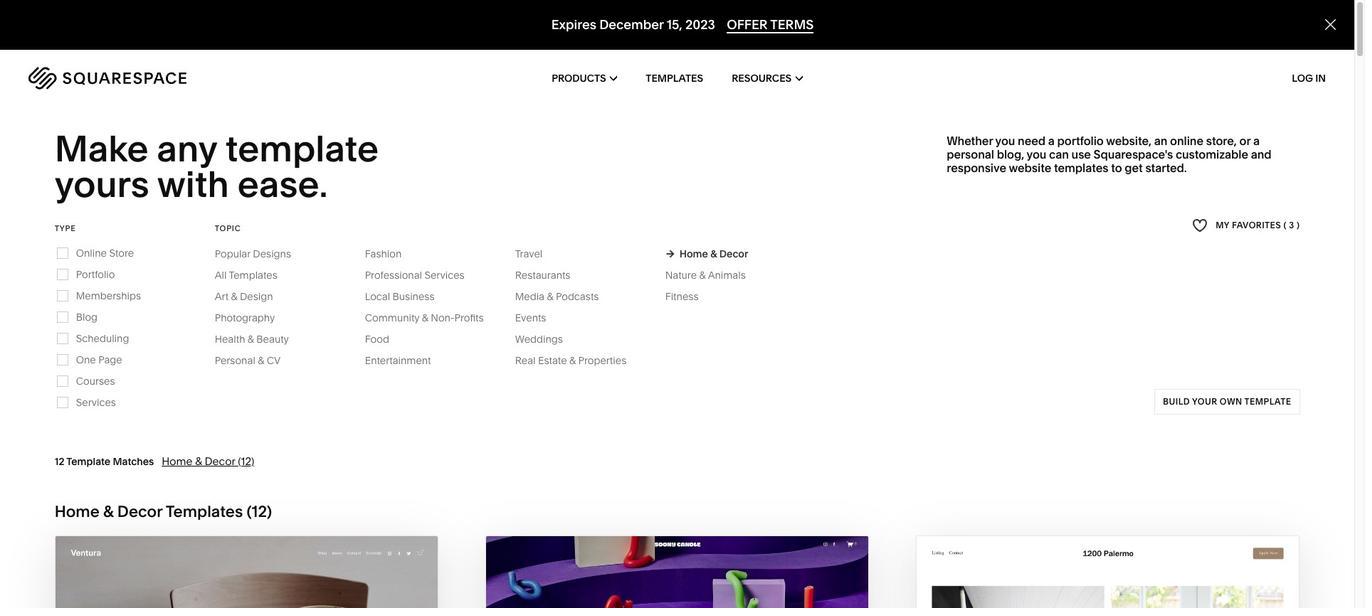 Task type: locate. For each thing, give the bounding box(es) containing it.
& for nature & animals
[[699, 269, 706, 282]]

template
[[225, 127, 379, 171], [1244, 396, 1291, 407]]

build your own template button
[[1154, 389, 1300, 415]]

photography link
[[215, 312, 289, 324]]

my favorites ( 3 )
[[1216, 220, 1300, 231]]

offer
[[727, 17, 768, 33]]

expires december 15, 2023
[[551, 17, 715, 33]]

home up nature & animals
[[679, 248, 708, 260]]

2 vertical spatial home
[[55, 502, 100, 522]]

with
[[157, 163, 229, 207]]

1 vertical spatial services
[[76, 396, 116, 409]]

portfolio
[[76, 268, 115, 281]]

1 vertical spatial home
[[162, 455, 193, 468]]

page
[[98, 354, 122, 366]]

1 horizontal spatial (
[[1284, 220, 1287, 231]]

1 horizontal spatial services
[[424, 269, 465, 282]]

2 a from the left
[[1253, 134, 1260, 148]]

0 horizontal spatial services
[[76, 396, 116, 409]]

1 horizontal spatial a
[[1253, 134, 1260, 148]]

)
[[1297, 220, 1300, 231], [267, 502, 272, 522]]

1 horizontal spatial template
[[1244, 396, 1291, 407]]

& right the "art" on the left of page
[[231, 290, 237, 303]]

professional
[[365, 269, 422, 282]]

1 vertical spatial )
[[267, 502, 272, 522]]

home for home & decor
[[679, 248, 708, 260]]

popular designs
[[215, 248, 291, 260]]

& for home & decor
[[710, 248, 717, 260]]

blog,
[[997, 147, 1024, 162]]

& down 12 template matches
[[103, 502, 114, 522]]

0 vertical spatial 12
[[55, 455, 64, 468]]

1 vertical spatial template
[[1244, 396, 1291, 407]]

community & non-profits link
[[365, 312, 498, 324]]

podcasts
[[556, 290, 599, 303]]

2 vertical spatial decor
[[117, 502, 162, 522]]

and
[[1251, 147, 1272, 162]]

use
[[1072, 147, 1091, 162]]

non-
[[431, 312, 454, 324]]

templates
[[1054, 161, 1108, 175]]

decor left '(12)'
[[205, 455, 235, 468]]

customizable
[[1176, 147, 1248, 162]]

& for health & beauty
[[248, 333, 254, 346]]

templates down home & decor (12)
[[166, 502, 243, 522]]

1 horizontal spatial decor
[[205, 455, 235, 468]]

home down template
[[55, 502, 100, 522]]

& left the cv
[[258, 354, 264, 367]]

scheduling
[[76, 332, 129, 345]]

template
[[66, 455, 110, 468]]

12 template matches
[[55, 455, 154, 468]]

resources button
[[732, 50, 803, 107]]

0 horizontal spatial (
[[247, 502, 252, 522]]

business
[[393, 290, 435, 303]]

services down courses
[[76, 396, 116, 409]]

) right 3
[[1297, 220, 1300, 231]]

a right need
[[1048, 134, 1055, 148]]

& left '(12)'
[[195, 455, 202, 468]]

entertainment link
[[365, 354, 445, 367]]

2 horizontal spatial home
[[679, 248, 708, 260]]

( down '(12)'
[[247, 502, 252, 522]]

home for home & decor (12)
[[162, 455, 193, 468]]

ventura image
[[55, 536, 438, 609]]

0 horizontal spatial home
[[55, 502, 100, 522]]

online store
[[76, 247, 134, 260]]

squarespace logo image
[[28, 67, 186, 90]]

& right nature
[[699, 269, 706, 282]]

1 horizontal spatial home
[[162, 455, 193, 468]]

1 vertical spatial 12
[[252, 502, 267, 522]]

1 horizontal spatial )
[[1297, 220, 1300, 231]]

& right health
[[248, 333, 254, 346]]

real estate & properties
[[515, 354, 626, 367]]

home & decor (12) link
[[162, 455, 254, 468]]

& left non- at the bottom left
[[422, 312, 428, 324]]

community & non-profits
[[365, 312, 484, 324]]

personal
[[215, 354, 255, 367]]

you left need
[[995, 134, 1015, 148]]

1 vertical spatial decor
[[205, 455, 235, 468]]

decor up the animals
[[719, 248, 748, 260]]

decor down matches
[[117, 502, 162, 522]]

12 left template
[[55, 455, 64, 468]]

12 down '(12)'
[[252, 502, 267, 522]]

0 horizontal spatial )
[[267, 502, 272, 522]]

type
[[55, 223, 76, 233]]

designs
[[253, 248, 291, 260]]

& up nature & animals link
[[710, 248, 717, 260]]

need
[[1018, 134, 1046, 148]]

make any template yours with ease.
[[55, 127, 386, 207]]

1 horizontal spatial 12
[[252, 502, 267, 522]]

all templates link
[[215, 269, 292, 282]]

to
[[1111, 161, 1122, 175]]

0 horizontal spatial decor
[[117, 502, 162, 522]]

0 horizontal spatial a
[[1048, 134, 1055, 148]]

0 vertical spatial template
[[225, 127, 379, 171]]

decor
[[719, 248, 748, 260], [205, 455, 235, 468], [117, 502, 162, 522]]

own
[[1220, 396, 1242, 407]]

whether you need a portfolio website, an online store, or a personal blog, you can use squarespace's customizable and responsive website templates to get started.
[[947, 134, 1272, 175]]

( left 3
[[1284, 220, 1287, 231]]

you left can
[[1027, 147, 1046, 162]]

make
[[55, 127, 148, 171]]

&
[[710, 248, 717, 260], [699, 269, 706, 282], [231, 290, 237, 303], [547, 290, 553, 303], [422, 312, 428, 324], [248, 333, 254, 346], [258, 354, 264, 367], [569, 354, 576, 367], [195, 455, 202, 468], [103, 502, 114, 522]]

template inside build your own template button
[[1244, 396, 1291, 407]]

0 horizontal spatial template
[[225, 127, 379, 171]]

0 vertical spatial home
[[679, 248, 708, 260]]

a right or
[[1253, 134, 1260, 148]]

home right matches
[[162, 455, 193, 468]]

services up business
[[424, 269, 465, 282]]

soony image
[[486, 536, 868, 609]]

0 vertical spatial )
[[1297, 220, 1300, 231]]

2 horizontal spatial decor
[[719, 248, 748, 260]]

restaurants link
[[515, 269, 585, 282]]

any
[[157, 127, 217, 171]]

travel
[[515, 248, 543, 260]]

properties
[[578, 354, 626, 367]]

home
[[679, 248, 708, 260], [162, 455, 193, 468], [55, 502, 100, 522]]

0 vertical spatial templates
[[646, 72, 703, 85]]

local business
[[365, 290, 435, 303]]

real estate & properties link
[[515, 354, 641, 367]]

all
[[215, 269, 227, 282]]

health & beauty link
[[215, 333, 303, 346]]

) up 'ventura' image
[[267, 502, 272, 522]]

palermo image
[[917, 536, 1299, 609]]

photography
[[215, 312, 275, 324]]

food
[[365, 333, 389, 346]]

templates down popular designs
[[229, 269, 277, 282]]

home & decor (12)
[[162, 455, 254, 468]]

0 vertical spatial decor
[[719, 248, 748, 260]]

templates down '15,' at the left top of page
[[646, 72, 703, 85]]

popular
[[215, 248, 250, 260]]

an
[[1154, 134, 1167, 148]]

0 vertical spatial (
[[1284, 220, 1287, 231]]

december
[[599, 17, 664, 33]]

services
[[424, 269, 465, 282], [76, 396, 116, 409]]

& right media
[[547, 290, 553, 303]]

a
[[1048, 134, 1055, 148], [1253, 134, 1260, 148]]

fashion link
[[365, 248, 416, 260]]

matches
[[113, 455, 154, 468]]

template inside make any template yours with ease.
[[225, 127, 379, 171]]



Task type: describe. For each thing, give the bounding box(es) containing it.
1 vertical spatial templates
[[229, 269, 277, 282]]

products button
[[552, 50, 617, 107]]

log             in link
[[1292, 72, 1326, 85]]

get
[[1125, 161, 1143, 175]]

estate
[[538, 354, 567, 367]]

website,
[[1106, 134, 1152, 148]]

fitness
[[665, 290, 699, 303]]

can
[[1049, 147, 1069, 162]]

beauty
[[256, 333, 289, 346]]

build
[[1163, 396, 1190, 407]]

offer terms link
[[727, 17, 814, 34]]

home & decor templates ( 12 )
[[55, 502, 272, 522]]

home & decor
[[679, 248, 748, 260]]

yours
[[55, 163, 149, 207]]

cv
[[267, 354, 281, 367]]

courses
[[76, 375, 115, 388]]

personal & cv link
[[215, 354, 295, 367]]

15,
[[667, 17, 682, 33]]

art & design
[[215, 290, 273, 303]]

build your own template
[[1163, 396, 1291, 407]]

real
[[515, 354, 536, 367]]

entertainment
[[365, 354, 431, 367]]

my
[[1216, 220, 1230, 231]]

fashion
[[365, 248, 402, 260]]

3
[[1289, 220, 1294, 231]]

local
[[365, 290, 390, 303]]

media
[[515, 290, 545, 303]]

food link
[[365, 333, 403, 346]]

professional services
[[365, 269, 465, 282]]

home for home & decor templates ( 12 )
[[55, 502, 100, 522]]

nature
[[665, 269, 697, 282]]

& for media & podcasts
[[547, 290, 553, 303]]

offer terms
[[727, 17, 814, 33]]

1 horizontal spatial you
[[1027, 147, 1046, 162]]

decor for home & decor templates ( 12 )
[[117, 502, 162, 522]]

local business link
[[365, 290, 449, 303]]

my favorites ( 3 ) link
[[1192, 216, 1300, 235]]

0 horizontal spatial you
[[995, 134, 1015, 148]]

or
[[1239, 134, 1251, 148]]

animals
[[708, 269, 746, 282]]

store,
[[1206, 134, 1237, 148]]

terms
[[770, 17, 814, 33]]

weddings link
[[515, 333, 577, 346]]

media & podcasts link
[[515, 290, 613, 303]]

design
[[240, 290, 273, 303]]

& for community & non-profits
[[422, 312, 428, 324]]

make any template yours with ease. main content
[[0, 0, 1365, 609]]

media & podcasts
[[515, 290, 599, 303]]

one page
[[76, 354, 122, 366]]

travel link
[[515, 248, 557, 260]]

& for home & decor templates ( 12 )
[[103, 502, 114, 522]]

products
[[552, 72, 606, 85]]

0 horizontal spatial 12
[[55, 455, 64, 468]]

1 a from the left
[[1048, 134, 1055, 148]]

resources
[[732, 72, 792, 85]]

art & design link
[[215, 290, 287, 303]]

squarespace's
[[1094, 147, 1173, 162]]

& for personal & cv
[[258, 354, 264, 367]]

) inside my favorites ( 3 ) link
[[1297, 220, 1300, 231]]

home & decor link
[[665, 248, 748, 260]]

expires
[[551, 17, 596, 33]]

personal & cv
[[215, 354, 281, 367]]

2 vertical spatial templates
[[166, 502, 243, 522]]

blog
[[76, 311, 98, 324]]

professional services link
[[365, 269, 479, 282]]

fitness link
[[665, 290, 713, 303]]

decor for home & decor (12)
[[205, 455, 235, 468]]

weddings
[[515, 333, 563, 346]]

topic
[[215, 223, 241, 233]]

online
[[76, 247, 107, 260]]

& for art & design
[[231, 290, 237, 303]]

templates link
[[646, 50, 703, 107]]

decor for home & decor
[[719, 248, 748, 260]]

nature & animals
[[665, 269, 746, 282]]

2023
[[685, 17, 715, 33]]

(12)
[[238, 455, 254, 468]]

health & beauty
[[215, 333, 289, 346]]

& for home & decor (12)
[[195, 455, 202, 468]]

favorites
[[1232, 220, 1281, 231]]

one
[[76, 354, 96, 366]]

art
[[215, 290, 229, 303]]

squarespace logo link
[[28, 67, 288, 90]]

online
[[1170, 134, 1204, 148]]

responsive
[[947, 161, 1006, 175]]

memberships
[[76, 290, 141, 302]]

nature & animals link
[[665, 269, 760, 282]]

events link
[[515, 312, 560, 324]]

0 vertical spatial services
[[424, 269, 465, 282]]

in
[[1315, 72, 1326, 85]]

ease.
[[238, 163, 328, 207]]

your
[[1192, 396, 1217, 407]]

1 vertical spatial (
[[247, 502, 252, 522]]

& right estate
[[569, 354, 576, 367]]



Task type: vqa. For each thing, say whether or not it's contained in the screenshot.
Grow your business online
no



